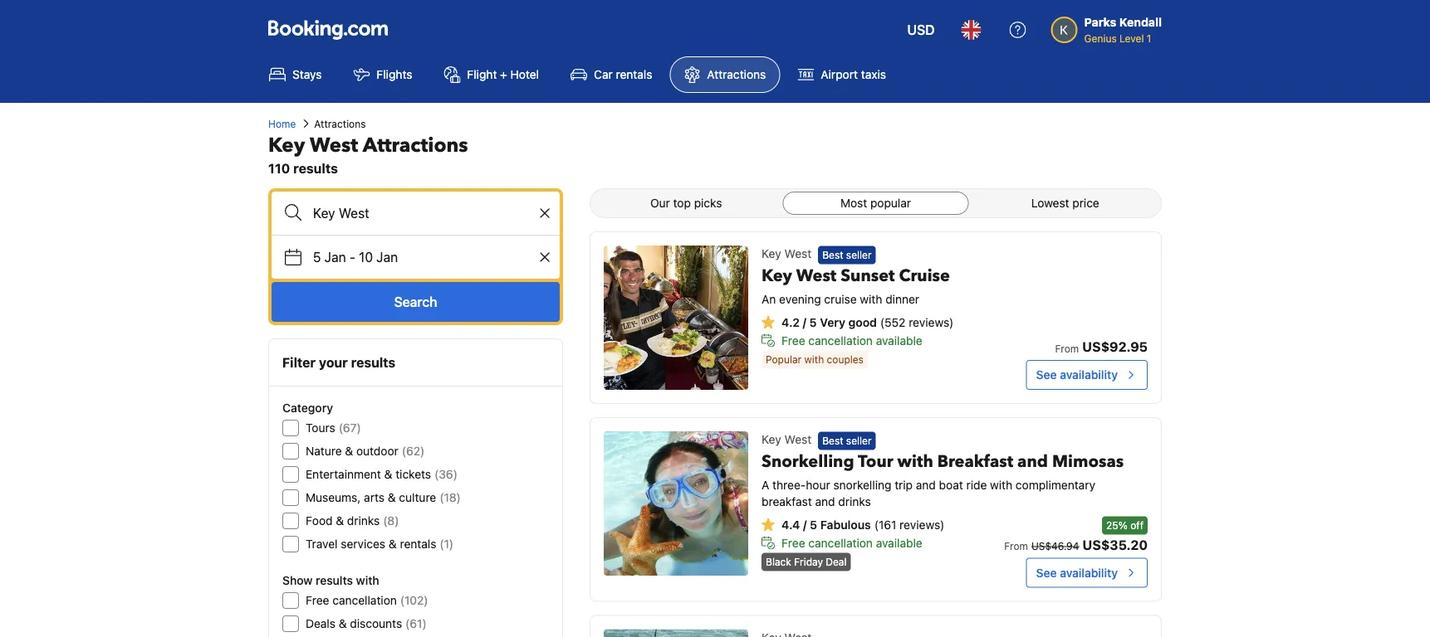 Task type: vqa. For each thing, say whether or not it's contained in the screenshot.


Task type: describe. For each thing, give the bounding box(es) containing it.
search
[[394, 294, 437, 310]]

availability for snorkelling tour with breakfast and mimosas
[[1060, 566, 1118, 580]]

cruise
[[899, 264, 950, 287]]

most
[[840, 196, 867, 210]]

picks
[[694, 196, 722, 210]]

your
[[319, 355, 348, 371]]

top
[[673, 196, 691, 210]]

travel services & rentals (1)
[[306, 538, 454, 551]]

level
[[1120, 32, 1144, 44]]

outdoor
[[356, 445, 399, 458]]

seller for tour
[[846, 435, 872, 447]]

filter
[[282, 355, 316, 371]]

mimosas
[[1052, 450, 1124, 473]]

booking.com image
[[268, 20, 388, 40]]

seller for west
[[846, 249, 872, 261]]

(552
[[880, 315, 906, 329]]

lowest
[[1031, 196, 1069, 210]]

attractions inside key west attractions 110 results
[[363, 132, 468, 159]]

lowest price
[[1031, 196, 1099, 210]]

1 jan from the left
[[325, 250, 346, 265]]

key west sunset cruise an evening cruise with dinner
[[762, 264, 950, 306]]

culture
[[399, 491, 436, 505]]

see for breakfast
[[1036, 566, 1057, 580]]

three-
[[773, 478, 806, 492]]

most popular
[[840, 196, 911, 210]]

(18)
[[440, 491, 461, 505]]

good
[[849, 315, 877, 329]]

with up free cancellation (102)
[[356, 574, 379, 588]]

/ for key
[[803, 315, 806, 329]]

key inside key west sunset cruise an evening cruise with dinner
[[762, 264, 792, 287]]

museums,
[[306, 491, 361, 505]]

5 for snorkelling
[[810, 518, 817, 532]]

0 vertical spatial attractions
[[707, 68, 766, 81]]

/ for snorkelling
[[803, 518, 807, 532]]

kendall
[[1119, 15, 1162, 29]]

see availability for key west sunset cruise
[[1036, 368, 1118, 382]]

home
[[268, 118, 296, 130]]

cruise
[[824, 292, 857, 306]]

1 vertical spatial rentals
[[400, 538, 436, 551]]

with right the popular
[[804, 354, 824, 366]]

arts
[[364, 491, 385, 505]]

black friday deal
[[766, 557, 847, 568]]

tour
[[858, 450, 893, 473]]

results inside key west attractions 110 results
[[293, 161, 338, 176]]

fabulous
[[820, 518, 871, 532]]

west inside key west sunset cruise an evening cruise with dinner
[[796, 264, 837, 287]]

stays
[[292, 68, 322, 81]]

snorkelling tour with breakfast and mimosas a three-hour snorkelling trip and boat ride with complimentary breakfast and drinks
[[762, 450, 1124, 509]]

car
[[594, 68, 613, 81]]

flights
[[377, 68, 412, 81]]

key west sunset cruise image
[[604, 246, 748, 390]]

hour
[[806, 478, 830, 492]]

popular with couples
[[766, 354, 864, 366]]

0 vertical spatial reviews)
[[909, 315, 954, 329]]

(1)
[[440, 538, 454, 551]]

deals
[[306, 617, 336, 631]]

nature & outdoor (62)
[[306, 445, 425, 458]]

airport taxis link
[[783, 56, 900, 93]]

25%
[[1106, 520, 1128, 532]]

entertainment & tickets (36)
[[306, 468, 458, 482]]

category
[[282, 402, 333, 415]]

airport
[[821, 68, 858, 81]]

2 jan from the left
[[376, 250, 398, 265]]

home link
[[268, 116, 296, 131]]

1
[[1147, 32, 1151, 44]]

(36)
[[434, 468, 458, 482]]

parks kendall genius level 1
[[1084, 15, 1162, 44]]

discounts
[[350, 617, 402, 631]]

breakfast
[[762, 495, 812, 509]]

0 vertical spatial 5
[[313, 250, 321, 265]]

parks
[[1084, 15, 1117, 29]]

taxis
[[861, 68, 886, 81]]

& for tickets
[[384, 468, 392, 482]]

car rentals
[[594, 68, 652, 81]]

us$46.94
[[1031, 541, 1079, 553]]

110
[[268, 161, 290, 176]]

key west for key
[[762, 247, 812, 261]]

available for sunset
[[876, 334, 922, 347]]

(62)
[[402, 445, 425, 458]]

an
[[762, 292, 776, 306]]

breakfast
[[937, 450, 1013, 473]]

popular
[[870, 196, 911, 210]]

attractions link
[[670, 56, 780, 93]]

Where are you going? search field
[[272, 192, 560, 235]]

genius
[[1084, 32, 1117, 44]]

flight + hotel
[[467, 68, 539, 81]]

from us$46.94 us$35.20
[[1004, 537, 1148, 553]]

search button
[[272, 282, 560, 322]]

food & drinks (8)
[[306, 515, 399, 528]]

airport taxis
[[821, 68, 886, 81]]

best for west
[[822, 249, 843, 261]]

from for us$46.94
[[1004, 541, 1028, 553]]

see availability for snorkelling tour with breakfast and mimosas
[[1036, 566, 1118, 580]]

1 horizontal spatial and
[[916, 478, 936, 492]]

popular
[[766, 354, 802, 366]]

our top picks
[[650, 196, 722, 210]]

filter your results
[[282, 355, 396, 371]]

2 vertical spatial and
[[815, 495, 835, 509]]

from us$92.95
[[1055, 339, 1148, 355]]

(61)
[[405, 617, 427, 631]]



Task type: locate. For each thing, give the bounding box(es) containing it.
10
[[359, 250, 373, 265]]

see availability
[[1036, 368, 1118, 382], [1036, 566, 1118, 580]]

usd button
[[897, 10, 945, 50]]

black
[[766, 557, 791, 568]]

1 see availability from the top
[[1036, 368, 1118, 382]]

results right "your"
[[351, 355, 396, 371]]

2 vertical spatial cancellation
[[332, 594, 397, 608]]

complimentary
[[1016, 478, 1095, 492]]

trip
[[895, 478, 913, 492]]

0 horizontal spatial and
[[815, 495, 835, 509]]

1 vertical spatial best
[[822, 435, 843, 447]]

2 horizontal spatial and
[[1017, 450, 1048, 473]]

museums, arts & culture (18)
[[306, 491, 461, 505]]

1 vertical spatial cancellation
[[808, 536, 873, 550]]

+
[[500, 68, 507, 81]]

us$92.95
[[1082, 339, 1148, 355]]

rentals inside the car rentals link
[[616, 68, 652, 81]]

5 left very
[[809, 315, 817, 329]]

drinks up services
[[347, 515, 380, 528]]

0 vertical spatial best seller
[[822, 249, 872, 261]]

drinks
[[838, 495, 871, 509], [347, 515, 380, 528]]

2 best from the top
[[822, 435, 843, 447]]

2 see from the top
[[1036, 566, 1057, 580]]

free down 4.4
[[782, 536, 805, 550]]

1 best seller from the top
[[822, 249, 872, 261]]

travel
[[306, 538, 338, 551]]

1 vertical spatial free cancellation available
[[782, 536, 922, 550]]

cancellation for tour
[[808, 536, 873, 550]]

best seller for tour
[[822, 435, 872, 447]]

seller up tour
[[846, 435, 872, 447]]

0 vertical spatial from
[[1055, 343, 1079, 355]]

rentals
[[616, 68, 652, 81], [400, 538, 436, 551]]

0 horizontal spatial jan
[[325, 250, 346, 265]]

a
[[762, 478, 769, 492]]

boat
[[939, 478, 963, 492]]

reviews) down dinner
[[909, 315, 954, 329]]

cancellation down the fabulous
[[808, 536, 873, 550]]

0 vertical spatial free cancellation available
[[782, 334, 922, 347]]

0 vertical spatial results
[[293, 161, 338, 176]]

cancellation up couples
[[808, 334, 873, 347]]

and right trip
[[916, 478, 936, 492]]

free cancellation available for tour
[[782, 536, 922, 550]]

1 vertical spatial seller
[[846, 435, 872, 447]]

flight
[[467, 68, 497, 81]]

key west shark and wildlife viewing adventure image
[[604, 630, 748, 638]]

see availability down from us$46.94 us$35.20
[[1036, 566, 1118, 580]]

cancellation up deals & discounts (61) on the left
[[332, 594, 397, 608]]

& down (8) at the left of page
[[389, 538, 397, 551]]

tours
[[306, 421, 335, 435]]

free cancellation available for west
[[782, 334, 922, 347]]

free for snorkelling
[[782, 536, 805, 550]]

1 vertical spatial drinks
[[347, 515, 380, 528]]

free cancellation available
[[782, 334, 922, 347], [782, 536, 922, 550]]

with inside key west sunset cruise an evening cruise with dinner
[[860, 292, 882, 306]]

free for key
[[782, 334, 805, 347]]

4.4
[[782, 518, 800, 532]]

off
[[1131, 520, 1144, 532]]

results right '110'
[[293, 161, 338, 176]]

0 horizontal spatial from
[[1004, 541, 1028, 553]]

1 vertical spatial see
[[1036, 566, 1057, 580]]

rentals left (1)
[[400, 538, 436, 551]]

best seller up sunset
[[822, 249, 872, 261]]

0 vertical spatial cancellation
[[808, 334, 873, 347]]

see
[[1036, 368, 1057, 382], [1036, 566, 1057, 580]]

from
[[1055, 343, 1079, 355], [1004, 541, 1028, 553]]

from inside from us$46.94 us$35.20
[[1004, 541, 1028, 553]]

(161
[[874, 518, 896, 532]]

key west up snorkelling
[[762, 433, 812, 447]]

(67)
[[339, 421, 361, 435]]

0 vertical spatial see
[[1036, 368, 1057, 382]]

& right deals
[[339, 617, 347, 631]]

1 availability from the top
[[1060, 368, 1118, 382]]

2 vertical spatial attractions
[[363, 132, 468, 159]]

1 vertical spatial key west
[[762, 433, 812, 447]]

snorkelling tour with breakfast and mimosas image
[[604, 432, 748, 576]]

with down sunset
[[860, 292, 882, 306]]

2 best seller from the top
[[822, 435, 872, 447]]

price
[[1072, 196, 1099, 210]]

1 vertical spatial from
[[1004, 541, 1028, 553]]

0 vertical spatial and
[[1017, 450, 1048, 473]]

(8)
[[383, 515, 399, 528]]

see for cruise
[[1036, 368, 1057, 382]]

reviews)
[[909, 315, 954, 329], [900, 518, 945, 532]]

& up the museums, arts & culture (18)
[[384, 468, 392, 482]]

results right show
[[316, 574, 353, 588]]

results
[[293, 161, 338, 176], [351, 355, 396, 371], [316, 574, 353, 588]]

entertainment
[[306, 468, 381, 482]]

0 vertical spatial best
[[822, 249, 843, 261]]

0 vertical spatial /
[[803, 315, 806, 329]]

2 available from the top
[[876, 536, 922, 550]]

jan left -
[[325, 250, 346, 265]]

your account menu parks kendall genius level 1 element
[[1051, 7, 1169, 46]]

/ right 4.2
[[803, 315, 806, 329]]

drinks down snorkelling
[[838, 495, 871, 509]]

from for us$92.95
[[1055, 343, 1079, 355]]

1 best from the top
[[822, 249, 843, 261]]

best for tour
[[822, 435, 843, 447]]

show
[[282, 574, 313, 588]]

key west for snorkelling
[[762, 433, 812, 447]]

drinks inside snorkelling tour with breakfast and mimosas a three-hour snorkelling trip and boat ride with complimentary breakfast and drinks
[[838, 495, 871, 509]]

flights link
[[339, 56, 426, 93]]

1 horizontal spatial jan
[[376, 250, 398, 265]]

& right food
[[336, 515, 344, 528]]

with
[[860, 292, 882, 306], [804, 354, 824, 366], [897, 450, 933, 473], [990, 478, 1013, 492], [356, 574, 379, 588]]

2 key west from the top
[[762, 433, 812, 447]]

1 horizontal spatial drinks
[[838, 495, 871, 509]]

snorkelling
[[833, 478, 892, 492]]

free up deals
[[306, 594, 329, 608]]

& for discounts
[[339, 617, 347, 631]]

key inside key west attractions 110 results
[[268, 132, 305, 159]]

availability for key west sunset cruise
[[1060, 368, 1118, 382]]

couples
[[827, 354, 864, 366]]

west inside key west attractions 110 results
[[310, 132, 358, 159]]

and up the complimentary
[[1017, 450, 1048, 473]]

us$35.20
[[1083, 537, 1148, 553]]

& for drinks
[[336, 515, 344, 528]]

dinner
[[886, 292, 919, 306]]

food
[[306, 515, 333, 528]]

free
[[782, 334, 805, 347], [782, 536, 805, 550], [306, 594, 329, 608]]

1 vertical spatial 5
[[809, 315, 817, 329]]

& down (67)
[[345, 445, 353, 458]]

free down 4.2
[[782, 334, 805, 347]]

0 vertical spatial free
[[782, 334, 805, 347]]

very
[[820, 315, 846, 329]]

see availability down from us$92.95
[[1036, 368, 1118, 382]]

cancellation for west
[[808, 334, 873, 347]]

key west
[[762, 247, 812, 261], [762, 433, 812, 447]]

0 vertical spatial drinks
[[838, 495, 871, 509]]

2 vertical spatial results
[[316, 574, 353, 588]]

0 horizontal spatial drinks
[[347, 515, 380, 528]]

2 free cancellation available from the top
[[782, 536, 922, 550]]

key
[[268, 132, 305, 159], [762, 247, 781, 261], [762, 264, 792, 287], [762, 433, 781, 447]]

1 free cancellation available from the top
[[782, 334, 922, 347]]

1 seller from the top
[[846, 249, 872, 261]]

0 vertical spatial availability
[[1060, 368, 1118, 382]]

2 vertical spatial free
[[306, 594, 329, 608]]

0 vertical spatial rentals
[[616, 68, 652, 81]]

1 vertical spatial availability
[[1060, 566, 1118, 580]]

see down us$46.94
[[1036, 566, 1057, 580]]

1 vertical spatial see availability
[[1036, 566, 1118, 580]]

2 see availability from the top
[[1036, 566, 1118, 580]]

5 for key
[[809, 315, 817, 329]]

2 seller from the top
[[846, 435, 872, 447]]

friday
[[794, 557, 823, 568]]

25% off
[[1106, 520, 1144, 532]]

1 vertical spatial best seller
[[822, 435, 872, 447]]

2 / from the top
[[803, 518, 807, 532]]

tickets
[[396, 468, 431, 482]]

free cancellation (102)
[[306, 594, 428, 608]]

0 vertical spatial available
[[876, 334, 922, 347]]

best up snorkelling
[[822, 435, 843, 447]]

5 right 4.4
[[810, 518, 817, 532]]

4.2 / 5 very good (552 reviews)
[[782, 315, 954, 329]]

free cancellation available up couples
[[782, 334, 922, 347]]

car rentals link
[[557, 56, 666, 93]]

sunset
[[841, 264, 895, 287]]

key west attractions 110 results
[[268, 132, 468, 176]]

1 vertical spatial /
[[803, 518, 807, 532]]

best
[[822, 249, 843, 261], [822, 435, 843, 447]]

best up key west sunset cruise an evening cruise with dinner
[[822, 249, 843, 261]]

snorkelling
[[762, 450, 854, 473]]

from left us$92.95
[[1055, 343, 1079, 355]]

key west up evening
[[762, 247, 812, 261]]

1 vertical spatial free
[[782, 536, 805, 550]]

jan right 10
[[376, 250, 398, 265]]

rentals right car
[[616, 68, 652, 81]]

/ right 4.4
[[803, 518, 807, 532]]

available down (161
[[876, 536, 922, 550]]

1 vertical spatial available
[[876, 536, 922, 550]]

1 vertical spatial results
[[351, 355, 396, 371]]

ride
[[966, 478, 987, 492]]

free cancellation available down the fabulous
[[782, 536, 922, 550]]

availability
[[1060, 368, 1118, 382], [1060, 566, 1118, 580]]

1 horizontal spatial from
[[1055, 343, 1079, 355]]

1 see from the top
[[1036, 368, 1057, 382]]

flight + hotel link
[[430, 56, 553, 93]]

see down from us$92.95
[[1036, 368, 1057, 382]]

0 vertical spatial see availability
[[1036, 368, 1118, 382]]

5 jan - 10 jan
[[313, 250, 398, 265]]

1 available from the top
[[876, 334, 922, 347]]

1 key west from the top
[[762, 247, 812, 261]]

our
[[650, 196, 670, 210]]

& right arts
[[388, 491, 396, 505]]

1 vertical spatial attractions
[[314, 118, 366, 130]]

availability down from us$92.95
[[1060, 368, 1118, 382]]

1 vertical spatial and
[[916, 478, 936, 492]]

best seller for west
[[822, 249, 872, 261]]

hotel
[[510, 68, 539, 81]]

show results with
[[282, 574, 379, 588]]

5 left -
[[313, 250, 321, 265]]

nature
[[306, 445, 342, 458]]

usd
[[907, 22, 935, 38]]

with up trip
[[897, 450, 933, 473]]

available for with
[[876, 536, 922, 550]]

2 availability from the top
[[1060, 566, 1118, 580]]

0 vertical spatial key west
[[762, 247, 812, 261]]

available down (552 on the right of the page
[[876, 334, 922, 347]]

0 vertical spatial seller
[[846, 249, 872, 261]]

1 / from the top
[[803, 315, 806, 329]]

2 vertical spatial 5
[[810, 518, 817, 532]]

availability down from us$46.94 us$35.20
[[1060, 566, 1118, 580]]

&
[[345, 445, 353, 458], [384, 468, 392, 482], [388, 491, 396, 505], [336, 515, 344, 528], [389, 538, 397, 551], [339, 617, 347, 631]]

from left us$46.94
[[1004, 541, 1028, 553]]

services
[[341, 538, 385, 551]]

0 horizontal spatial rentals
[[400, 538, 436, 551]]

west
[[310, 132, 358, 159], [784, 247, 812, 261], [796, 264, 837, 287], [784, 433, 812, 447]]

with right ride
[[990, 478, 1013, 492]]

(102)
[[400, 594, 428, 608]]

& for outdoor
[[345, 445, 353, 458]]

from inside from us$92.95
[[1055, 343, 1079, 355]]

1 horizontal spatial rentals
[[616, 68, 652, 81]]

and down hour
[[815, 495, 835, 509]]

1 vertical spatial reviews)
[[900, 518, 945, 532]]

seller up sunset
[[846, 249, 872, 261]]

reviews) right (161
[[900, 518, 945, 532]]

best seller up tour
[[822, 435, 872, 447]]



